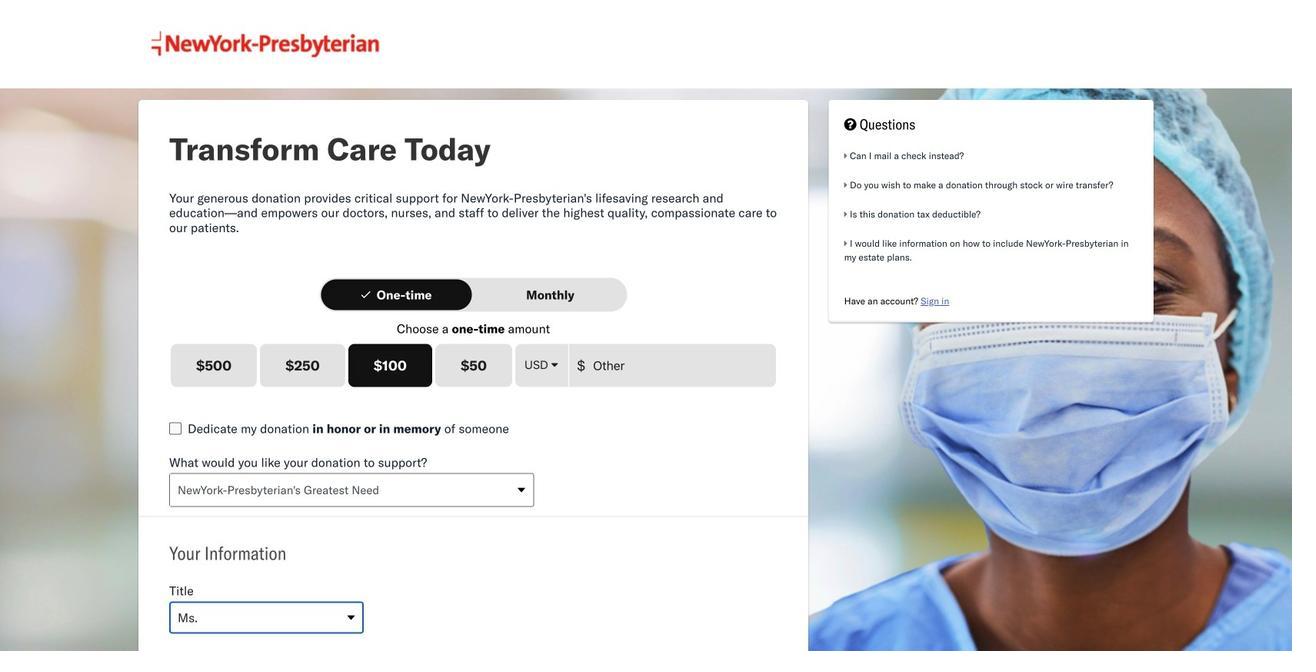 Task type: locate. For each thing, give the bounding box(es) containing it.
question circle image
[[844, 118, 857, 132]]

option group
[[169, 343, 778, 389]]

Program Designation text field
[[170, 474, 510, 507]]

Dedicate my donation in honor or in memory of someone button
[[169, 413, 509, 444]]

None radio
[[377, 287, 432, 303], [171, 344, 257, 389], [171, 344, 257, 389], [260, 344, 345, 389], [348, 344, 432, 389], [435, 344, 512, 389], [515, 344, 776, 387], [377, 287, 432, 303], [171, 344, 257, 389], [171, 344, 257, 389], [260, 344, 345, 389], [348, 344, 432, 389], [435, 344, 512, 389]]

go to the newyork-presbyterian donation page image
[[150, 25, 381, 63]]

select a donation frequency option group
[[320, 278, 627, 312]]

None radio
[[526, 287, 575, 303], [260, 344, 345, 389], [348, 344, 432, 389], [435, 344, 512, 389], [526, 287, 575, 303], [260, 344, 345, 389], [348, 344, 432, 389], [435, 344, 512, 389]]

none radio caret down
[[515, 344, 776, 387]]



Task type: vqa. For each thing, say whether or not it's contained in the screenshot.
radio
yes



Task type: describe. For each thing, give the bounding box(es) containing it.
caret down image
[[551, 360, 558, 371]]

custom region
[[0, 0, 1292, 88]]



